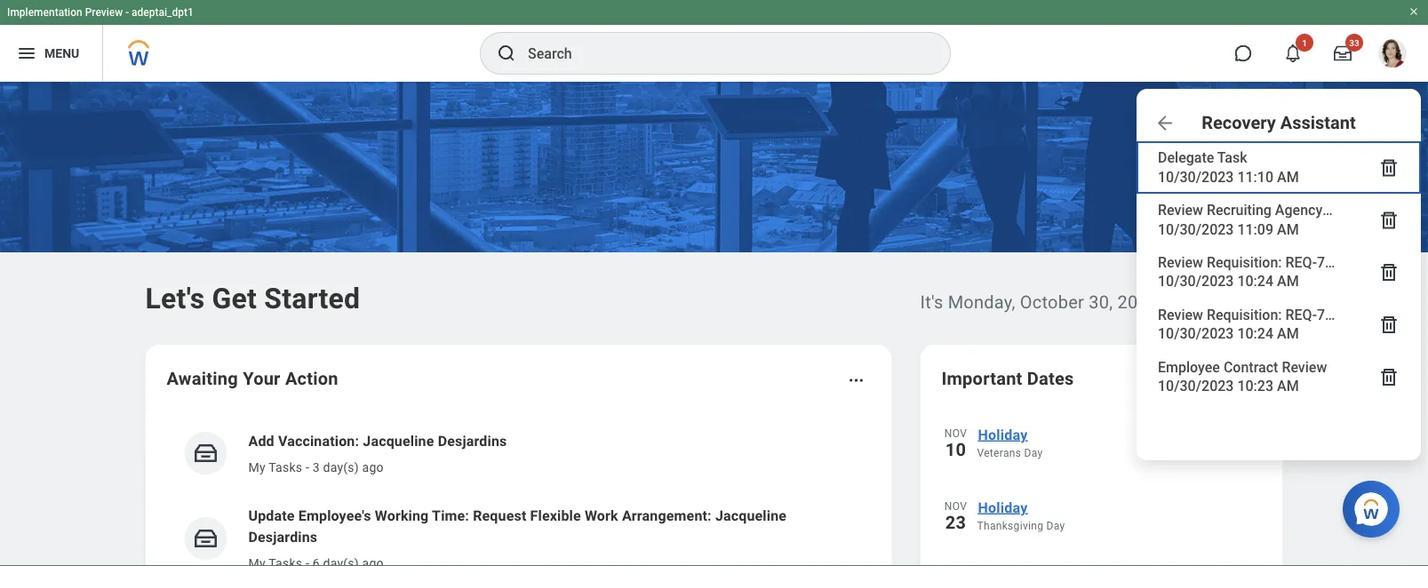 Task type: locate. For each thing, give the bounding box(es) containing it.
1 menu item from the top
[[1137, 141, 1421, 194]]

2 holiday from the top
[[978, 499, 1028, 516]]

3 am from the top
[[1277, 273, 1299, 290]]

nov
[[945, 427, 967, 440], [945, 500, 967, 513]]

1 vertical spatial day
[[1047, 520, 1065, 532]]

am for 1st trash image from the bottom of the recovery assistant banner
[[1277, 325, 1299, 342]]

1 horizontal spatial desjardins
[[438, 432, 507, 449]]

am down 10/30/2023 11:09 am menu item
[[1277, 273, 1299, 290]]

2 10/30/2023 from the top
[[1158, 221, 1234, 238]]

1 holiday button from the top
[[977, 423, 1262, 446]]

0 vertical spatial nov
[[945, 427, 967, 440]]

3 10/30/2023 from the top
[[1158, 273, 1234, 290]]

- inside awaiting your action list
[[306, 460, 309, 475]]

started
[[264, 282, 360, 315]]

am inside employee contract review 10/30/2023 10:23 am
[[1277, 378, 1299, 395]]

3 trash image from the top
[[1378, 261, 1400, 283]]

10/30/2023 left the 11:09
[[1158, 221, 1234, 238]]

1 vertical spatial holiday
[[978, 499, 1028, 516]]

10/30/2023 inside delegate task 10/30/2023 11:10 am
[[1158, 168, 1234, 185]]

1 vertical spatial -
[[306, 460, 309, 475]]

holiday for 10
[[978, 426, 1028, 443]]

10/30/2023
[[1158, 168, 1234, 185], [1158, 221, 1234, 238], [1158, 273, 1234, 290], [1158, 325, 1234, 342], [1158, 378, 1234, 395]]

1 vertical spatial nov
[[945, 500, 967, 513]]

- for preview
[[125, 6, 129, 19]]

day inside holiday thanksgiving day
[[1047, 520, 1065, 532]]

am for third trash image
[[1277, 273, 1299, 290]]

jacqueline right arrangement: at left
[[715, 507, 787, 524]]

1 vertical spatial desjardins
[[248, 528, 317, 545]]

trash image
[[1378, 157, 1400, 178], [1378, 209, 1400, 230], [1378, 261, 1400, 283], [1378, 314, 1400, 335]]

0 vertical spatial holiday button
[[977, 423, 1262, 446]]

10/30/2023 10:24 am down 10/30/2023 11:09 am on the top right of page
[[1158, 273, 1299, 290]]

10/30/2023 up 2023
[[1158, 273, 1234, 290]]

am
[[1277, 168, 1299, 185], [1277, 221, 1299, 238], [1277, 273, 1299, 290], [1277, 325, 1299, 342], [1277, 378, 1299, 395]]

day
[[1024, 447, 1043, 459], [1047, 520, 1065, 532]]

1 vertical spatial holiday button
[[977, 496, 1262, 519]]

day inside holiday veterans day
[[1024, 447, 1043, 459]]

1 10:24 from the top
[[1237, 273, 1274, 290]]

action
[[285, 368, 338, 389]]

review
[[1282, 359, 1327, 375]]

desjardins
[[438, 432, 507, 449], [248, 528, 317, 545]]

day right veterans
[[1024, 447, 1043, 459]]

2 trash image from the top
[[1378, 209, 1400, 230]]

holiday up thanksgiving
[[978, 499, 1028, 516]]

0 horizontal spatial -
[[125, 6, 129, 19]]

10/30/2023 10:24 am menu item up review
[[1137, 298, 1421, 351]]

menu containing delegate task
[[1137, 136, 1421, 408]]

0 vertical spatial 10/30/2023 10:24 am
[[1158, 273, 1299, 290]]

update employee's working time: request flexible work arrangement: jacqueline desjardins
[[248, 507, 787, 545]]

menu
[[1137, 136, 1421, 408]]

10:24
[[1237, 273, 1274, 290], [1237, 325, 1274, 342]]

desjardins inside update employee's working time: request flexible work arrangement: jacqueline desjardins
[[248, 528, 317, 545]]

am right the 11:09
[[1277, 221, 1299, 238]]

jacqueline up ago
[[363, 432, 434, 449]]

0 vertical spatial menu item
[[1137, 141, 1421, 194]]

recovery assistant banner
[[0, 0, 1428, 460]]

2 holiday button from the top
[[977, 496, 1262, 519]]

nov down the 10
[[945, 500, 967, 513]]

1 10/30/2023 10:24 am from the top
[[1158, 273, 1299, 290]]

jacqueline
[[363, 432, 434, 449], [715, 507, 787, 524]]

10/30/2023 down delegate
[[1158, 168, 1234, 185]]

1 horizontal spatial day
[[1047, 520, 1065, 532]]

1 nov from the top
[[945, 427, 967, 440]]

trash image inside 10/30/2023 11:09 am menu item
[[1378, 209, 1400, 230]]

menu item containing employee contract review
[[1137, 351, 1421, 403]]

10/30/2023 inside 10/30/2023 11:09 am menu item
[[1158, 221, 1234, 238]]

2 menu item from the top
[[1137, 351, 1421, 403]]

awaiting your action
[[167, 368, 338, 389]]

working
[[375, 507, 429, 524]]

10:23
[[1237, 378, 1274, 395]]

menu inside recovery assistant banner
[[1137, 136, 1421, 408]]

ago
[[362, 460, 384, 475]]

1 am from the top
[[1277, 168, 1299, 185]]

inbox image
[[192, 440, 219, 467]]

0 vertical spatial day
[[1024, 447, 1043, 459]]

4 10/30/2023 from the top
[[1158, 325, 1234, 342]]

10/30/2023 10:24 am
[[1158, 273, 1299, 290], [1158, 325, 1299, 342]]

day right thanksgiving
[[1047, 520, 1065, 532]]

trash image
[[1378, 366, 1400, 387]]

0 horizontal spatial desjardins
[[248, 528, 317, 545]]

0 vertical spatial 10:24
[[1237, 273, 1274, 290]]

0 vertical spatial -
[[125, 6, 129, 19]]

am right 11:10
[[1277, 168, 1299, 185]]

important
[[942, 368, 1023, 389]]

adeptai_dpt1
[[132, 6, 194, 19]]

desjardins up time: on the bottom
[[438, 432, 507, 449]]

1 holiday from the top
[[978, 426, 1028, 443]]

1 10/30/2023 10:24 am menu item from the top
[[1137, 246, 1421, 298]]

0 vertical spatial holiday
[[978, 426, 1028, 443]]

- right preview
[[125, 6, 129, 19]]

-
[[125, 6, 129, 19], [306, 460, 309, 475]]

it's
[[920, 292, 943, 312]]

dates
[[1027, 368, 1074, 389]]

holiday
[[978, 426, 1028, 443], [978, 499, 1028, 516]]

day(s)
[[323, 460, 359, 475]]

delegate task 10/30/2023 11:10 am
[[1158, 149, 1299, 185]]

1 vertical spatial menu item
[[1137, 351, 1421, 403]]

holiday for 23
[[978, 499, 1028, 516]]

10/30/2023 up employee
[[1158, 325, 1234, 342]]

10:24 up contract
[[1237, 325, 1274, 342]]

10/30/2023 down employee
[[1158, 378, 1234, 395]]

let's get started main content
[[0, 82, 1428, 566]]

10/30/2023 10:24 am menu item down the 11:09
[[1137, 246, 1421, 298]]

notifications large image
[[1284, 44, 1302, 62]]

1 vertical spatial 10:24
[[1237, 325, 1274, 342]]

0 vertical spatial desjardins
[[438, 432, 507, 449]]

am for trash image within the 10/30/2023 11:09 am menu item
[[1277, 221, 1299, 238]]

2 10:24 from the top
[[1237, 325, 1274, 342]]

5 am from the top
[[1277, 378, 1299, 395]]

10/30/2023 inside employee contract review 10/30/2023 10:23 am
[[1158, 378, 1234, 395]]

it's monday, october 30, 2023
[[920, 292, 1158, 312]]

let's get started
[[145, 282, 360, 315]]

1 button
[[1274, 34, 1314, 73]]

add vaccination: jacqueline desjardins
[[248, 432, 507, 449]]

4 am from the top
[[1277, 325, 1299, 342]]

1 10/30/2023 from the top
[[1158, 168, 1234, 185]]

holiday up veterans
[[978, 426, 1028, 443]]

1 horizontal spatial jacqueline
[[715, 507, 787, 524]]

- left "3"
[[306, 460, 309, 475]]

0 horizontal spatial jacqueline
[[363, 432, 434, 449]]

1 vertical spatial jacqueline
[[715, 507, 787, 524]]

holiday thanksgiving day
[[977, 499, 1065, 532]]

arrangement:
[[622, 507, 712, 524]]

0 vertical spatial jacqueline
[[363, 432, 434, 449]]

desjardins down update
[[248, 528, 317, 545]]

1 horizontal spatial -
[[306, 460, 309, 475]]

5 10/30/2023 from the top
[[1158, 378, 1234, 395]]

2 nov from the top
[[945, 500, 967, 513]]

1 vertical spatial 10/30/2023 10:24 am
[[1158, 325, 1299, 342]]

am inside menu item
[[1277, 221, 1299, 238]]

recovery assistant
[[1202, 113, 1356, 133]]

nov left holiday veterans day
[[945, 427, 967, 440]]

33 button
[[1323, 34, 1363, 73]]

menu
[[44, 46, 79, 61]]

am down review
[[1277, 378, 1299, 395]]

10/30/2023 10:24 am menu item
[[1137, 246, 1421, 298], [1137, 298, 1421, 351]]

menu item
[[1137, 141, 1421, 194], [1137, 351, 1421, 403]]

2 am from the top
[[1277, 221, 1299, 238]]

your
[[243, 368, 281, 389]]

am up review
[[1277, 325, 1299, 342]]

11:10
[[1237, 168, 1274, 185]]

0 horizontal spatial day
[[1024, 447, 1043, 459]]

holiday inside holiday veterans day
[[978, 426, 1028, 443]]

- inside recovery assistant banner
[[125, 6, 129, 19]]

10/30/2023 10:24 am up contract
[[1158, 325, 1299, 342]]

nov for 10
[[945, 427, 967, 440]]

holiday inside holiday thanksgiving day
[[978, 499, 1028, 516]]

awaiting your action list
[[167, 416, 871, 566]]

assistant
[[1280, 113, 1356, 133]]

10:24 down the 11:09
[[1237, 273, 1274, 290]]

holiday button
[[977, 423, 1262, 446], [977, 496, 1262, 519]]

employee
[[1158, 359, 1220, 375]]



Task type: vqa. For each thing, say whether or not it's contained in the screenshot.
2nd AM
yes



Task type: describe. For each thing, give the bounding box(es) containing it.
2023
[[1118, 292, 1158, 312]]

10
[[945, 439, 966, 460]]

work
[[585, 507, 618, 524]]

1 trash image from the top
[[1378, 157, 1400, 178]]

important dates
[[942, 368, 1074, 389]]

menu button
[[0, 25, 102, 82]]

recovery
[[1202, 113, 1276, 133]]

10:24 for 1st 10/30/2023 10:24 am 'menu item' from the bottom of the recovery assistant banner
[[1237, 325, 1274, 342]]

let's
[[145, 282, 205, 315]]

inbox large image
[[1334, 44, 1352, 62]]

october
[[1020, 292, 1084, 312]]

tasks
[[269, 460, 302, 475]]

23
[[945, 512, 966, 533]]

30,
[[1089, 292, 1113, 312]]

employee contract review 10/30/2023 10:23 am
[[1158, 359, 1327, 395]]

task
[[1217, 149, 1247, 166]]

10/30/2023 11:09 am menu item
[[1137, 194, 1421, 246]]

- for tasks
[[306, 460, 309, 475]]

contract
[[1224, 359, 1278, 375]]

flexible
[[530, 507, 581, 524]]

nov 10
[[945, 427, 967, 460]]

1
[[1302, 37, 1307, 48]]

get
[[212, 282, 257, 315]]

thanksgiving
[[977, 520, 1044, 532]]

close environment banner image
[[1409, 6, 1419, 17]]

search image
[[496, 43, 517, 64]]

2 10/30/2023 10:24 am menu item from the top
[[1137, 298, 1421, 351]]

holiday veterans day
[[977, 426, 1043, 459]]

10:24 for 2nd 10/30/2023 10:24 am 'menu item' from the bottom of the recovery assistant banner
[[1237, 273, 1274, 290]]

delegate
[[1158, 149, 1214, 166]]

request
[[473, 507, 527, 524]]

jacqueline inside update employee's working time: request flexible work arrangement: jacqueline desjardins
[[715, 507, 787, 524]]

important dates element
[[942, 412, 1262, 551]]

justify image
[[16, 43, 37, 64]]

inbox image
[[192, 525, 219, 552]]

veterans
[[977, 447, 1021, 459]]

33
[[1349, 37, 1360, 48]]

Search Workday  search field
[[528, 34, 914, 73]]

2 10/30/2023 10:24 am from the top
[[1158, 325, 1299, 342]]

holiday button for 10
[[977, 423, 1262, 446]]

my
[[248, 460, 266, 475]]

3
[[313, 460, 320, 475]]

nov 23
[[945, 500, 967, 533]]

update
[[248, 507, 295, 524]]

implementation preview -   adeptai_dpt1
[[7, 6, 194, 19]]

implementation
[[7, 6, 82, 19]]

time:
[[432, 507, 469, 524]]

monday,
[[948, 292, 1015, 312]]

back image
[[1154, 112, 1176, 134]]

10/30/2023 11:09 am
[[1158, 221, 1299, 238]]

4 trash image from the top
[[1378, 314, 1400, 335]]

nov for 23
[[945, 500, 967, 513]]

logan mcneil image
[[1378, 39, 1407, 68]]

11:09
[[1237, 221, 1274, 238]]

employee's
[[298, 507, 371, 524]]

add
[[248, 432, 274, 449]]

related actions image
[[847, 371, 865, 389]]

day for 10
[[1024, 447, 1043, 459]]

am inside delegate task 10/30/2023 11:10 am
[[1277, 168, 1299, 185]]

preview
[[85, 6, 123, 19]]

awaiting
[[167, 368, 238, 389]]

menu item containing delegate task
[[1137, 141, 1421, 194]]

my tasks - 3 day(s) ago
[[248, 460, 384, 475]]

vaccination:
[[278, 432, 359, 449]]

day for 23
[[1047, 520, 1065, 532]]

holiday button for 23
[[977, 496, 1262, 519]]



